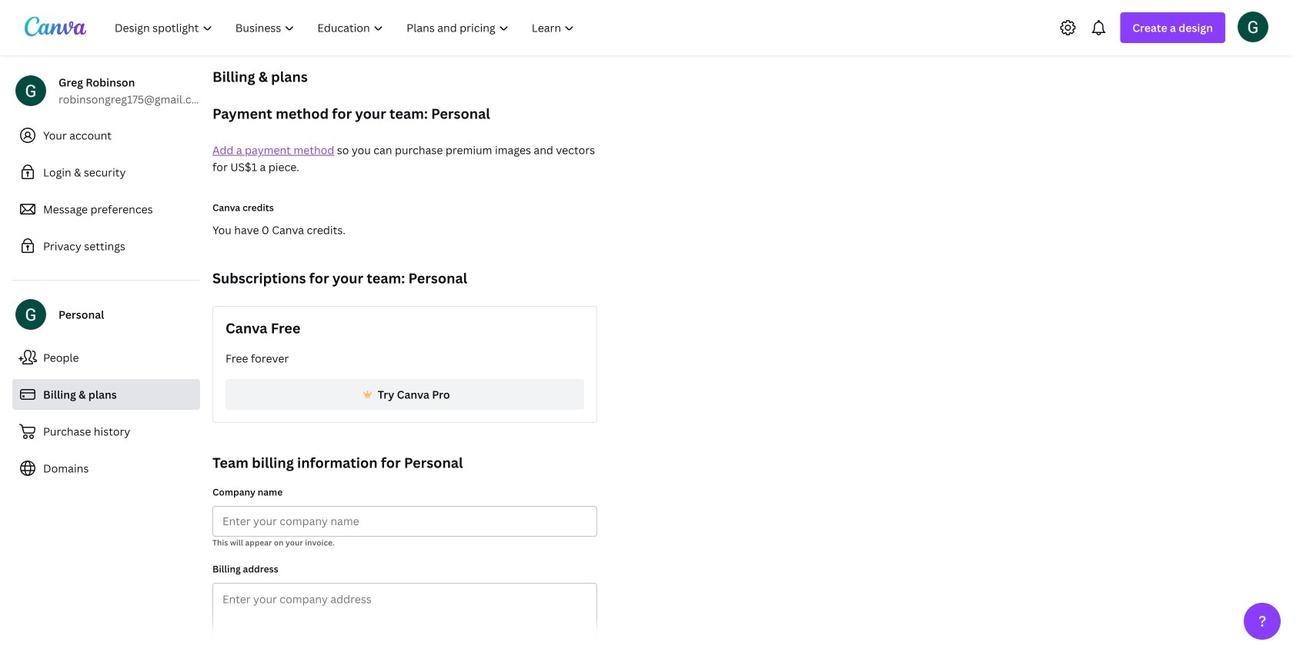 Task type: describe. For each thing, give the bounding box(es) containing it.
greg robinson image
[[1238, 11, 1269, 42]]

Enter your company address text field
[[213, 584, 597, 653]]



Task type: vqa. For each thing, say whether or not it's contained in the screenshot.
bottom Asset
no



Task type: locate. For each thing, give the bounding box(es) containing it.
Enter your company name text field
[[223, 507, 587, 537]]

top level navigation element
[[105, 12, 588, 43]]



